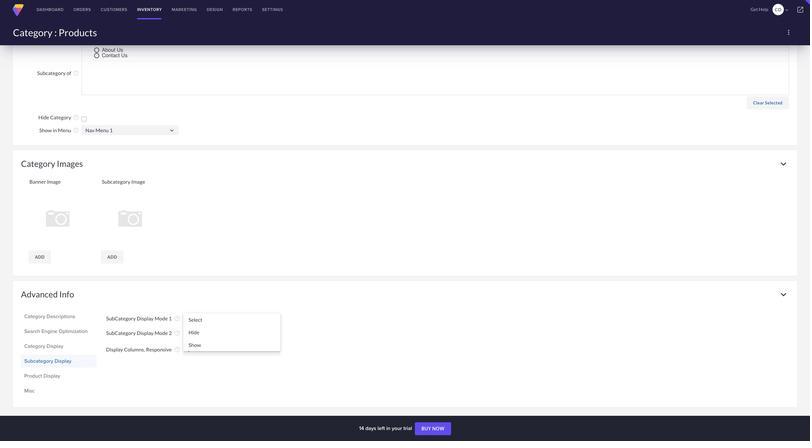 Task type: vqa. For each thing, say whether or not it's contained in the screenshot.
'' for Show Product Price and Sale Price help_outline
no



Task type: locate. For each thing, give the bounding box(es) containing it.
subcategory for subcategory display mode 1 help_outline
[[106, 316, 136, 322]]

0 horizontal spatial 
[[169, 127, 175, 134]]

*
[[63, 8, 65, 14]]

help_outline inside subcategory of help_outline
[[73, 70, 79, 76]]

clear selected
[[754, 100, 783, 105]]

show
[[39, 127, 52, 133], [189, 342, 201, 348]]

category left :
[[13, 27, 52, 38]]

hide inside hide category help_outline
[[38, 114, 49, 120]]

0 vertical spatial hide
[[38, 114, 49, 120]]

1 horizontal spatial add
[[107, 255, 117, 260]]

display down the 'category display' link
[[55, 358, 71, 365]]

2
[[169, 330, 172, 336]]

subcategory display
[[24, 358, 71, 365]]

category display
[[24, 343, 63, 350]]

mode inside subcategory display mode 2 help_outline
[[155, 330, 168, 336]]

in right left
[[387, 425, 391, 432]]

0 vertical spatial subcategory
[[37, 70, 66, 76]]

0 horizontal spatial add
[[35, 255, 45, 260]]

2 add from the left
[[107, 255, 117, 260]]

help_outline right of
[[73, 70, 79, 76]]

0 horizontal spatial in
[[53, 127, 57, 133]]

select
[[189, 317, 203, 323]]

0 vertical spatial in
[[53, 127, 57, 133]]

show down hide category help_outline
[[39, 127, 52, 133]]

1 vertical spatial hide
[[189, 329, 200, 336]]

mode
[[155, 316, 168, 322], [155, 330, 168, 336]]

expand_more for category images
[[779, 158, 790, 169]]

display
[[137, 316, 154, 322], [137, 330, 154, 336], [47, 343, 63, 350], [106, 347, 123, 353], [55, 358, 71, 365], [43, 372, 60, 380]]

help_outline right 1
[[174, 316, 181, 322]]

buy
[[422, 426, 432, 432]]

0 vertical spatial expand_more
[[779, 158, 790, 169]]

help_outline inside hide category help_outline
[[73, 114, 79, 121]]

subcategory up subcategory display mode 2 help_outline
[[106, 316, 136, 322]]

category for images
[[21, 158, 55, 169]]

14
[[359, 425, 364, 432]]

us right about
[[117, 47, 123, 53]]

1 add from the left
[[35, 255, 45, 260]]

image for subcategory image
[[131, 179, 145, 185]]

add link
[[28, 251, 51, 264], [101, 251, 124, 264]]

1 horizontal spatial image
[[131, 179, 145, 185]]

 for 1
[[271, 315, 277, 322]]

show inside show in menu help_outline
[[39, 127, 52, 133]]

category up search
[[24, 313, 45, 320]]

display inside display columns, responsive help_outline
[[106, 347, 123, 353]]

optimization
[[59, 328, 88, 335]]

help_outline right responsive in the left bottom of the page
[[174, 347, 181, 353]]

help_outline right 2
[[174, 330, 181, 337]]

now
[[433, 426, 445, 432]]

category : products
[[13, 27, 97, 38]]

display left columns,
[[106, 347, 123, 353]]

display inside subcategory display mode 2 help_outline
[[137, 330, 154, 336]]

in
[[53, 127, 57, 133], [387, 425, 391, 432]]

display for product display
[[43, 372, 60, 380]]

help_outline right id
[[73, 8, 79, 14]]

help_outline right name
[[73, 22, 79, 29]]

show down select
[[189, 342, 201, 348]]

subcategory for subcategory image
[[102, 179, 130, 185]]

subcategory inside subcategory display mode 1 help_outline
[[106, 316, 136, 322]]

1 vertical spatial show
[[189, 342, 201, 348]]

info
[[59, 289, 74, 300]]

add link for subcategory
[[101, 251, 124, 264]]

0 horizontal spatial add link
[[28, 251, 51, 264]]

0 horizontal spatial hide
[[38, 114, 49, 120]]

subcategory inside subcategory display link
[[24, 358, 53, 365]]

mode inside subcategory display mode 1 help_outline
[[155, 316, 168, 322]]

1 mode from the top
[[155, 316, 168, 322]]

category down search
[[24, 343, 45, 350]]

category images
[[21, 158, 83, 169]]

subcategory
[[106, 316, 136, 322], [106, 330, 136, 336]]

misc link
[[24, 386, 94, 397]]

expand_more for advanced info
[[779, 289, 790, 300]]

display down subcategory display
[[43, 372, 60, 380]]

mode for subcategory display mode 2 help_outline
[[155, 330, 168, 336]]

help_outline inside category name help_outline
[[73, 22, 79, 29]]

us
[[117, 47, 123, 53], [121, 53, 128, 59]]

help_outline
[[73, 8, 79, 14], [73, 22, 79, 29], [73, 70, 79, 76], [73, 114, 79, 121], [73, 127, 79, 134], [174, 316, 181, 322], [174, 330, 181, 337], [174, 347, 181, 353]]

add
[[35, 255, 45, 260], [107, 255, 117, 260]]


[[169, 127, 175, 134], [271, 315, 277, 322]]

2 add link from the left
[[101, 251, 124, 264]]

1 image from the left
[[47, 179, 61, 185]]

subcategory for subcategory display
[[24, 358, 53, 365]]

1 vertical spatial expand_more
[[779, 289, 790, 300]]

expand_more
[[779, 158, 790, 169], [779, 289, 790, 300]]

 for help_outline
[[169, 127, 175, 134]]

about us
[[102, 47, 123, 53]]

settings
[[262, 6, 283, 13]]

category
[[36, 22, 57, 29], [13, 27, 52, 38], [50, 114, 71, 120], [21, 158, 55, 169], [24, 313, 45, 320], [24, 343, 45, 350]]

in left menu
[[53, 127, 57, 133]]

inventory
[[137, 6, 162, 13]]

help_outline up show in menu help_outline at top left
[[73, 114, 79, 121]]

help_outline inside display columns, responsive help_outline
[[174, 347, 181, 353]]

category inside category name help_outline
[[36, 22, 57, 29]]

buy now link
[[415, 423, 451, 436]]

0 horizontal spatial image
[[47, 179, 61, 185]]

id
[[66, 8, 71, 14]]

category inside hide category help_outline
[[50, 114, 71, 120]]

images
[[57, 158, 83, 169]]

search engine optimization link
[[24, 326, 94, 337]]

0 vertical spatial 
[[169, 127, 175, 134]]

mode left 2
[[155, 330, 168, 336]]

category up banner
[[21, 158, 55, 169]]

hide down select
[[189, 329, 200, 336]]

category down dashboard link
[[36, 22, 57, 29]]


[[797, 6, 805, 14]]

0 vertical spatial show
[[39, 127, 52, 133]]

display up subcategory display mode 2 help_outline
[[137, 316, 154, 322]]

days
[[366, 425, 377, 432]]

add link for banner
[[28, 251, 51, 264]]

category display link
[[24, 341, 94, 352]]

1 vertical spatial mode
[[155, 330, 168, 336]]

search
[[24, 328, 40, 335]]

1 horizontal spatial add link
[[101, 251, 124, 264]]

1 horizontal spatial 
[[271, 315, 277, 322]]

your
[[392, 425, 402, 432]]

hide category help_outline
[[38, 114, 79, 121]]

subcategory up columns,
[[106, 330, 136, 336]]

0 vertical spatial subcategory
[[106, 316, 136, 322]]

image
[[47, 179, 61, 185], [131, 179, 145, 185]]

1 add link from the left
[[28, 251, 51, 264]]

help_outline right menu
[[73, 127, 79, 134]]

1 vertical spatial subcategory
[[102, 179, 130, 185]]

subcategory inside subcategory display mode 2 help_outline
[[106, 330, 136, 336]]

show in menu help_outline
[[39, 127, 79, 134]]

dashboard link
[[32, 0, 69, 19]]

136
[[82, 8, 91, 14]]

None number field
[[184, 343, 281, 356]]

us right contact
[[121, 53, 128, 59]]

1 vertical spatial 
[[271, 315, 277, 322]]

category for display
[[24, 343, 45, 350]]

display down search engine optimization
[[47, 343, 63, 350]]

hide up show in menu help_outline at top left
[[38, 114, 49, 120]]

category up show in menu help_outline at top left
[[50, 114, 71, 120]]

1 subcategory from the top
[[106, 316, 136, 322]]

1 vertical spatial subcategory
[[106, 330, 136, 336]]

product display link
[[24, 371, 94, 382]]

display for subcategory display mode 1 help_outline
[[137, 316, 154, 322]]

selected
[[766, 100, 783, 105]]

hide
[[38, 114, 49, 120], [189, 329, 200, 336]]

2 vertical spatial subcategory
[[24, 358, 53, 365]]

1 vertical spatial in
[[387, 425, 391, 432]]

1 horizontal spatial show
[[189, 342, 201, 348]]

add for subcategory
[[107, 255, 117, 260]]

1 horizontal spatial hide
[[189, 329, 200, 336]]

2 expand_more from the top
[[779, 289, 790, 300]]

subcategory display mode 2 help_outline
[[106, 330, 181, 337]]

2 image from the left
[[131, 179, 145, 185]]

2 subcategory from the top
[[106, 330, 136, 336]]

display inside subcategory display mode 1 help_outline
[[137, 316, 154, 322]]

0 horizontal spatial show
[[39, 127, 52, 133]]

display down subcategory display mode 1 help_outline
[[137, 330, 154, 336]]

None text field
[[82, 125, 179, 135]]

category name help_outline
[[35, 22, 79, 29]]

0 vertical spatial mode
[[155, 316, 168, 322]]

 link
[[791, 0, 811, 19]]

left
[[378, 425, 385, 432]]

subcategory inside subcategory of help_outline
[[37, 70, 66, 76]]

2 mode from the top
[[155, 330, 168, 336]]

1 expand_more from the top
[[779, 158, 790, 169]]

subcategory
[[37, 70, 66, 76], [102, 179, 130, 185], [24, 358, 53, 365]]

mode left 1
[[155, 316, 168, 322]]



Task type: describe. For each thing, give the bounding box(es) containing it.
mode for subcategory display mode 1 help_outline
[[155, 316, 168, 322]]

help_outline inside show in menu help_outline
[[73, 127, 79, 134]]

advanced
[[21, 289, 58, 300]]

customers
[[101, 6, 128, 13]]

category for :
[[13, 27, 52, 38]]

show for show
[[189, 342, 201, 348]]

clear selected link
[[747, 96, 790, 109]]

marketing
[[172, 6, 197, 13]]

subcategory image
[[102, 179, 145, 185]]

engine
[[42, 328, 57, 335]]

hide for hide
[[189, 329, 200, 336]]

display for subcategory display
[[55, 358, 71, 365]]

of
[[67, 70, 71, 76]]

advanced info
[[21, 289, 74, 300]]

co
[[776, 7, 782, 12]]

product display
[[24, 372, 60, 380]]

in inside show in menu help_outline
[[53, 127, 57, 133]]

clear
[[754, 100, 765, 105]]

:
[[54, 27, 57, 38]]

subcategory display mode 1 help_outline
[[106, 316, 181, 322]]

name
[[58, 22, 71, 29]]

subcategory for subcategory display mode 2 help_outline
[[106, 330, 136, 336]]

1 horizontal spatial in
[[387, 425, 391, 432]]

add for banner
[[35, 255, 45, 260]]

us for contact us
[[121, 53, 128, 59]]

help
[[760, 6, 769, 12]]

get help
[[751, 6, 769, 12]]

orders
[[73, 6, 91, 13]]

more_vert
[[786, 28, 793, 36]]

dashboard
[[37, 6, 64, 13]]

columns,
[[124, 347, 145, 353]]

descriptions
[[47, 313, 75, 320]]

reports
[[233, 6, 253, 13]]

trial
[[404, 425, 413, 432]]

* id help_outline 136
[[63, 8, 91, 14]]

responsive
[[146, 347, 172, 353]]

subcategory of help_outline
[[37, 70, 79, 76]]

show for show in menu help_outline
[[39, 127, 52, 133]]

display columns, responsive help_outline
[[106, 347, 181, 353]]

design
[[207, 6, 223, 13]]

help_outline inside subcategory display mode 2 help_outline
[[174, 330, 181, 337]]

products
[[59, 27, 97, 38]]

display for category display
[[47, 343, 63, 350]]

co 
[[776, 7, 790, 13]]

get
[[751, 6, 759, 12]]

subcategory for subcategory of help_outline
[[37, 70, 66, 76]]

banner image
[[29, 179, 61, 185]]

contact
[[102, 53, 120, 59]]

misc
[[24, 387, 35, 395]]

subcategory display link
[[24, 356, 94, 367]]

category for descriptions
[[24, 313, 45, 320]]

display for subcategory display mode 2 help_outline
[[137, 330, 154, 336]]

about
[[102, 47, 115, 53]]

more_vert button
[[783, 26, 796, 39]]

banner
[[29, 179, 46, 185]]

buy now
[[422, 426, 445, 432]]

help_outline inside * id help_outline 136
[[73, 8, 79, 14]]

help_outline inside subcategory display mode 1 help_outline
[[174, 316, 181, 322]]

contact us
[[102, 53, 128, 59]]

search engine optimization
[[24, 328, 88, 335]]

hide for hide category help_outline
[[38, 114, 49, 120]]

category descriptions link
[[24, 311, 94, 322]]

category descriptions
[[24, 313, 75, 320]]

1
[[169, 316, 172, 322]]

product
[[24, 372, 42, 380]]


[[785, 7, 790, 13]]

14 days left in your trial
[[359, 425, 414, 432]]

us for about us
[[117, 47, 123, 53]]

category for name
[[36, 22, 57, 29]]

menu
[[58, 127, 71, 133]]

image for banner image
[[47, 179, 61, 185]]



